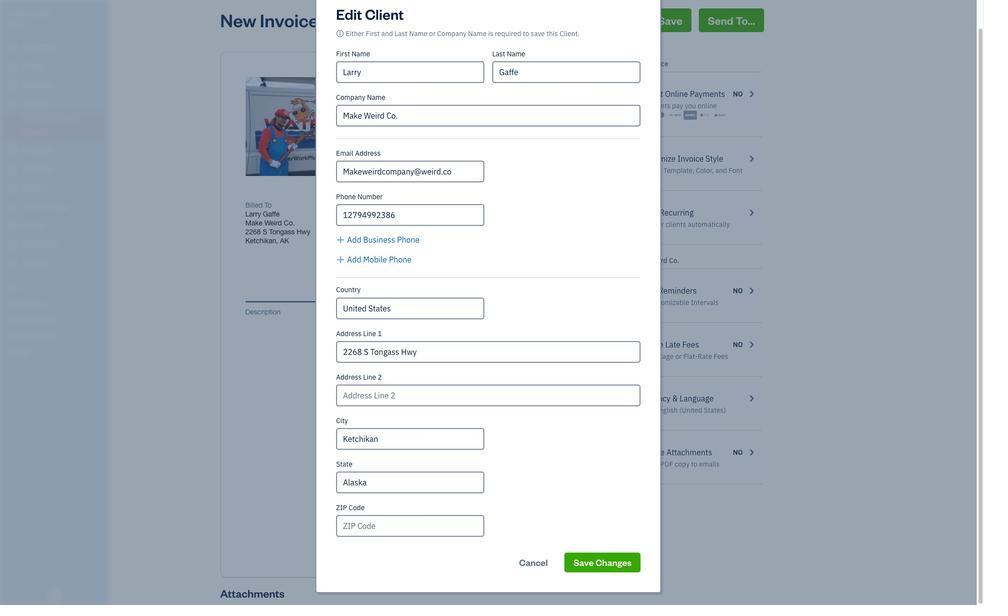 Task type: vqa. For each thing, say whether or not it's contained in the screenshot.
'Cancel' for Save
no



Task type: describe. For each thing, give the bounding box(es) containing it.
percentage or flat-rate fees
[[639, 352, 729, 361]]

for inside settings for this invoice
[[618, 59, 628, 68]]

invoice image
[[6, 99, 18, 109]]

settings image
[[7, 347, 106, 355]]

customize invoice style
[[639, 154, 724, 164]]

online
[[698, 101, 717, 110]]

add mobile phone button
[[336, 254, 412, 265]]

required
[[495, 29, 521, 38]]

owner
[[8, 20, 26, 27]]

State text field
[[337, 473, 484, 492]]

english
[[655, 406, 678, 415]]

0 vertical spatial fees
[[683, 340, 699, 350]]

Issue date in MM/DD/YYYY format text field
[[342, 210, 402, 218]]

estimate image
[[6, 81, 18, 90]]

name for company name
[[367, 93, 386, 102]]

mobile
[[363, 255, 387, 265]]

Country text field
[[337, 299, 484, 318]]

no for accept online payments
[[733, 89, 743, 98]]

make recurring
[[639, 208, 694, 218]]

cancel button
[[510, 553, 557, 573]]

team members image
[[7, 300, 106, 308]]

automatically
[[688, 220, 730, 229]]

invoice inside settings for this invoice
[[645, 59, 669, 68]]

bill
[[639, 220, 649, 229]]

company name
[[336, 93, 386, 102]]

pay
[[672, 101, 683, 110]]

save
[[531, 29, 545, 38]]

0 vertical spatial company
[[437, 29, 467, 38]]

4 chevronright image from the top
[[747, 393, 756, 404]]

2 for from the top
[[618, 256, 628, 265]]

latefees image
[[624, 339, 633, 351]]

email address
[[336, 149, 381, 158]]

currency
[[639, 394, 671, 403]]

chevronright image for no
[[747, 285, 756, 297]]

Company Name text field
[[336, 105, 641, 127]]

expense image
[[6, 165, 18, 175]]

percentage
[[639, 352, 674, 361]]

1 vertical spatial clients
[[666, 220, 686, 229]]

charge
[[639, 340, 664, 350]]

apps image
[[7, 284, 106, 292]]

1 vertical spatial company
[[336, 93, 365, 102]]

change
[[639, 166, 662, 175]]

no for send reminders
[[733, 286, 743, 295]]

to
[[265, 201, 272, 209]]

total
[[496, 403, 510, 411]]

main element
[[0, 0, 133, 605]]

inc for turtle inc 12794992386
[[569, 78, 581, 86]]

settings for this invoice
[[618, 45, 669, 68]]

billed to larry gaffe make weird co. 2268 s tongass hwy ketchikan, ak
[[245, 201, 310, 245]]

states)
[[704, 406, 726, 415]]

name left is on the top
[[468, 29, 487, 38]]

apple pay image
[[699, 110, 712, 120]]

send to... button
[[699, 8, 764, 32]]

add for add mobile phone
[[347, 255, 361, 265]]

customize
[[639, 154, 676, 164]]

phone for add business phone
[[397, 235, 420, 245]]

weird inside billed to larry gaffe make weird co. 2268 s tongass hwy ketchikan, ak
[[264, 219, 282, 227]]

1 horizontal spatial and
[[716, 166, 727, 175]]

turtle for turtle inc owner
[[8, 9, 36, 19]]

hwy
[[297, 228, 310, 236]]

1 horizontal spatial attachments
[[667, 447, 712, 457]]

is
[[488, 29, 493, 38]]

new invoice
[[220, 8, 319, 32]]

1 horizontal spatial last
[[492, 49, 505, 58]]

items and services image
[[7, 315, 106, 323]]

at customizable intervals
[[639, 298, 719, 307]]

1 horizontal spatial weird
[[649, 256, 668, 265]]

0 vertical spatial due
[[342, 231, 355, 239]]

customizable
[[647, 298, 689, 307]]

let clients pay you online
[[639, 101, 717, 110]]

s
[[263, 228, 267, 236]]

you
[[685, 101, 696, 110]]

plus image
[[336, 254, 345, 265]]

name up first name text field
[[409, 29, 428, 38]]

&
[[673, 394, 678, 403]]

currency & language
[[639, 394, 714, 403]]

Address Line 2 text field
[[336, 385, 641, 406]]

freshbooks image
[[46, 589, 62, 601]]

save changes button
[[565, 553, 641, 573]]

discover image
[[669, 110, 682, 120]]

2 vertical spatial make
[[630, 256, 647, 265]]

0 horizontal spatial rate
[[467, 308, 482, 316]]

plus image
[[336, 234, 345, 246]]

email
[[336, 149, 354, 158]]

ZIP Code text field
[[336, 515, 485, 537]]

chart image
[[6, 240, 18, 250]]

payments
[[690, 89, 725, 99]]

address line 1
[[336, 329, 382, 338]]

late
[[665, 340, 681, 350]]

first name
[[336, 49, 370, 58]]

turtle inc 12794992386
[[538, 78, 581, 94]]

add mobile phone
[[347, 255, 412, 265]]

12794992386
[[538, 87, 581, 94]]

address line 2
[[336, 373, 382, 382]]

timer image
[[6, 202, 18, 212]]

for make weird co.
[[618, 256, 679, 265]]

2268
[[245, 228, 261, 236]]

recurring
[[660, 208, 694, 218]]

accept
[[639, 89, 663, 99]]

intervals
[[691, 298, 719, 307]]

2 chevronright image from the top
[[747, 207, 756, 219]]

(united
[[680, 406, 702, 415]]

accept online payments
[[639, 89, 725, 99]]

change template, color, and font
[[639, 166, 743, 175]]

code
[[349, 503, 365, 512]]

tongass
[[269, 228, 295, 236]]

zip
[[336, 503, 347, 512]]

send for send reminders
[[639, 286, 657, 296]]

billed
[[245, 201, 263, 209]]

last name
[[492, 49, 525, 58]]

inc for turtle inc owner
[[38, 9, 52, 19]]

phone for add mobile phone
[[389, 255, 412, 265]]

send for send to...
[[708, 13, 734, 27]]

new
[[220, 8, 256, 32]]

1 vertical spatial date
[[357, 231, 371, 239]]

amount
[[452, 440, 476, 448]]

reminders
[[659, 286, 697, 296]]

save button
[[649, 8, 691, 32]]

1 0.00 from the top
[[567, 384, 581, 392]]

save for save changes
[[574, 557, 594, 568]]

turtle for turtle inc 12794992386
[[541, 78, 567, 86]]

charge late fees
[[639, 340, 699, 350]]

date of issue
[[342, 201, 383, 209]]

bill your clients automatically
[[639, 220, 730, 229]]



Task type: locate. For each thing, give the bounding box(es) containing it.
and down client
[[381, 29, 393, 38]]

save changes
[[574, 557, 632, 568]]

settings
[[618, 45, 658, 59]]

0 vertical spatial add
[[347, 235, 361, 245]]

address
[[355, 149, 381, 158], [336, 329, 362, 338], [336, 373, 362, 382]]

rate up 'address line 1' text field
[[467, 308, 482, 316]]

usd, english (united states)
[[639, 406, 726, 415]]

first down primary "image" at the left of page
[[336, 49, 350, 58]]

send inside 'button'
[[708, 13, 734, 27]]

1 vertical spatial first
[[336, 49, 350, 58]]

1 no from the top
[[733, 89, 743, 98]]

1 vertical spatial make
[[245, 219, 263, 227]]

save up settings
[[658, 13, 683, 27]]

address for address line 2
[[336, 373, 362, 382]]

0 horizontal spatial send
[[639, 286, 657, 296]]

Email Address text field
[[336, 161, 485, 182]]

0 vertical spatial inc
[[38, 9, 52, 19]]

bank image
[[714, 110, 727, 120]]

american express image
[[684, 110, 697, 120]]

rate
[[467, 308, 482, 316], [698, 352, 712, 361]]

co.
[[284, 219, 295, 227], [669, 256, 679, 265]]

Address Line 1 text field
[[336, 341, 641, 363]]

ak
[[280, 237, 289, 245]]

tax
[[500, 384, 510, 392]]

address right email
[[355, 149, 381, 158]]

add business phone
[[347, 235, 420, 245]]

inc inside turtle inc owner
[[38, 9, 52, 19]]

0 horizontal spatial weird
[[264, 219, 282, 227]]

country
[[336, 285, 361, 294]]

0 vertical spatial send
[[708, 13, 734, 27]]

add right plus image
[[347, 255, 361, 265]]

flat-
[[683, 352, 698, 361]]

0 vertical spatial or
[[429, 29, 436, 38]]

date
[[342, 201, 357, 209], [357, 231, 371, 239]]

2 chevronright image from the top
[[747, 285, 756, 297]]

0 horizontal spatial attachments
[[220, 586, 285, 600]]

number for phone number
[[358, 192, 383, 201]]

add business phone button
[[336, 234, 420, 246]]

chevronright image for charge late fees
[[747, 339, 756, 351]]

clients down accept
[[650, 101, 671, 110]]

1 vertical spatial due
[[478, 440, 490, 448]]

name down first name text field
[[367, 93, 386, 102]]

0 vertical spatial co.
[[284, 219, 295, 227]]

1 horizontal spatial company
[[437, 29, 467, 38]]

0 horizontal spatial and
[[381, 29, 393, 38]]

1 vertical spatial fees
[[714, 352, 729, 361]]

due
[[342, 231, 355, 239], [478, 440, 490, 448]]

due up plus image
[[342, 231, 355, 239]]

at
[[639, 298, 646, 307]]

1 horizontal spatial first
[[366, 29, 380, 38]]

clients down 'recurring'
[[666, 220, 686, 229]]

0 horizontal spatial number
[[358, 192, 383, 201]]

turtle inside turtle inc 12794992386
[[541, 78, 567, 86]]

to
[[523, 29, 529, 38], [691, 460, 698, 469]]

1 vertical spatial send
[[639, 286, 657, 296]]

language
[[680, 394, 714, 403]]

phone down phone number 'text box'
[[397, 235, 420, 245]]

report image
[[6, 259, 18, 268]]

phone number
[[336, 192, 383, 201]]

address left 2 on the left
[[336, 373, 362, 382]]

company left is on the top
[[437, 29, 467, 38]]

0 horizontal spatial last
[[395, 29, 408, 38]]

invoice
[[260, 8, 319, 32], [645, 59, 669, 68], [678, 154, 704, 164], [417, 201, 439, 209], [639, 447, 665, 457]]

line for 2
[[363, 373, 376, 382]]

date down issue date in mm/dd/yyyy format text box
[[357, 231, 371, 239]]

co. up tongass
[[284, 219, 295, 227]]

0 vertical spatial chevronright image
[[747, 153, 756, 165]]

1 vertical spatial and
[[716, 166, 727, 175]]

Notes text field
[[245, 489, 581, 498]]

weird
[[264, 219, 282, 227], [649, 256, 668, 265]]

either first and last name or company name is required to save this client.
[[346, 29, 580, 38]]

name for last name
[[507, 49, 525, 58]]

either
[[346, 29, 364, 38]]

0 vertical spatial address
[[355, 149, 381, 158]]

chevronright image
[[747, 153, 756, 165], [747, 285, 756, 297]]

1 horizontal spatial fees
[[714, 352, 729, 361]]

make inside billed to larry gaffe make weird co. 2268 s tongass hwy ketchikan, ak
[[245, 219, 263, 227]]

copy
[[675, 460, 690, 469]]

send to...
[[708, 13, 755, 27]]

your
[[650, 220, 664, 229]]

fees up flat-
[[683, 340, 699, 350]]

attach pdf copy to emails
[[639, 460, 720, 469]]

save
[[658, 13, 683, 27], [574, 557, 594, 568]]

fees
[[683, 340, 699, 350], [714, 352, 729, 361]]

1 horizontal spatial send
[[708, 13, 734, 27]]

1 vertical spatial phone
[[397, 235, 420, 245]]

0 horizontal spatial inc
[[38, 9, 52, 19]]

number for invoice number
[[440, 201, 465, 209]]

zip code
[[336, 503, 365, 512]]

currencyandlanguage image
[[624, 393, 633, 404]]

0 vertical spatial turtle
[[8, 9, 36, 19]]

1 vertical spatial co.
[[669, 256, 679, 265]]

color,
[[696, 166, 714, 175]]

1 vertical spatial line
[[363, 373, 376, 382]]

1 vertical spatial save
[[574, 557, 594, 568]]

edit client
[[336, 4, 404, 23]]

0 vertical spatial to
[[523, 29, 529, 38]]

0 horizontal spatial first
[[336, 49, 350, 58]]

phone left of
[[336, 192, 356, 201]]

1 horizontal spatial due
[[478, 440, 490, 448]]

font
[[729, 166, 743, 175]]

inc inside turtle inc 12794992386
[[569, 78, 581, 86]]

turtle up 12794992386
[[541, 78, 567, 86]]

1 horizontal spatial rate
[[698, 352, 712, 361]]

cancel
[[519, 557, 548, 568]]

this
[[630, 59, 643, 68]]

name
[[409, 29, 428, 38], [468, 29, 487, 38], [352, 49, 370, 58], [507, 49, 525, 58], [367, 93, 386, 102]]

0 horizontal spatial co.
[[284, 219, 295, 227]]

phone
[[336, 192, 356, 201], [397, 235, 420, 245], [389, 255, 412, 265]]

business
[[363, 235, 395, 245]]

0 horizontal spatial due
[[342, 231, 355, 239]]

no for invoice attachments
[[733, 448, 743, 457]]

1 for from the top
[[618, 59, 628, 68]]

fees right flat-
[[714, 352, 729, 361]]

0 vertical spatial rate
[[467, 308, 482, 316]]

5 chevronright image from the top
[[747, 446, 756, 458]]

1 horizontal spatial number
[[440, 201, 465, 209]]

1 vertical spatial add
[[347, 255, 361, 265]]

0 horizontal spatial to
[[523, 29, 529, 38]]

and down style
[[716, 166, 727, 175]]

1 vertical spatial attachments
[[220, 586, 285, 600]]

city
[[336, 416, 348, 425]]

add
[[347, 235, 361, 245], [347, 255, 361, 265]]

1 chevronright image from the top
[[747, 88, 756, 100]]

0 vertical spatial phone
[[336, 192, 356, 201]]

weird down gaffe
[[264, 219, 282, 227]]

2 vertical spatial phone
[[389, 255, 412, 265]]

name for first name
[[352, 49, 370, 58]]

style
[[706, 154, 724, 164]]

make down bill
[[630, 256, 647, 265]]

1 vertical spatial last
[[492, 49, 505, 58]]

add right plus icon
[[347, 235, 361, 245]]

make down larry
[[245, 219, 263, 227]]

co. up reminders
[[669, 256, 679, 265]]

of
[[359, 201, 365, 209]]

address left 1
[[336, 329, 362, 338]]

last down is on the top
[[492, 49, 505, 58]]

2 vertical spatial address
[[336, 373, 362, 382]]

send up at
[[639, 286, 657, 296]]

name down "either"
[[352, 49, 370, 58]]

Phone Number text field
[[336, 204, 485, 226]]

0 vertical spatial clients
[[650, 101, 671, 110]]

no for charge late fees
[[733, 340, 743, 349]]

to left the save
[[523, 29, 529, 38]]

save for save
[[658, 13, 683, 27]]

1 vertical spatial chevronright image
[[747, 285, 756, 297]]

1 horizontal spatial save
[[658, 13, 683, 27]]

emails
[[699, 460, 720, 469]]

to...
[[736, 13, 755, 27]]

or
[[429, 29, 436, 38], [675, 352, 682, 361]]

turtle up owner
[[8, 9, 36, 19]]

1 line from the top
[[363, 329, 376, 338]]

4 no from the top
[[733, 448, 743, 457]]

mastercard image
[[654, 110, 667, 120]]

0 vertical spatial first
[[366, 29, 380, 38]]

1 horizontal spatial to
[[691, 460, 698, 469]]

First Name text field
[[336, 61, 485, 83]]

visa image
[[639, 110, 652, 120]]

1 chevronright image from the top
[[747, 153, 756, 165]]

0 vertical spatial and
[[381, 29, 393, 38]]

0 horizontal spatial turtle
[[8, 9, 36, 19]]

or up first name text field
[[429, 29, 436, 38]]

dashboard image
[[6, 43, 18, 53]]

phone right mobile
[[389, 255, 412, 265]]

0.00
[[567, 384, 581, 392], [567, 403, 581, 411]]

due right the amount
[[478, 440, 490, 448]]

date left of
[[342, 201, 357, 209]]

client
[[365, 4, 404, 23]]

client image
[[6, 62, 18, 72]]

first right "either"
[[366, 29, 380, 38]]

project image
[[6, 183, 18, 193]]

0 vertical spatial last
[[395, 29, 408, 38]]

co. inside billed to larry gaffe make weird co. 2268 s tongass hwy ketchikan, ak
[[284, 219, 295, 227]]

2 line from the top
[[363, 373, 376, 382]]

primary image
[[336, 29, 344, 38]]

changes
[[596, 557, 632, 568]]

0 horizontal spatial or
[[429, 29, 436, 38]]

state
[[336, 460, 353, 469]]

send reminders
[[639, 286, 697, 296]]

2 0.00 from the top
[[567, 403, 581, 411]]

bank connections image
[[7, 331, 106, 339]]

invoice number
[[417, 201, 465, 209]]

chevronright image for accept online payments
[[747, 88, 756, 100]]

and
[[381, 29, 393, 38], [716, 166, 727, 175]]

1 vertical spatial weird
[[649, 256, 668, 265]]

3 no from the top
[[733, 340, 743, 349]]

template,
[[664, 166, 695, 175]]

make up bill
[[639, 208, 658, 218]]

save left changes
[[574, 557, 594, 568]]

edit
[[336, 4, 362, 23]]

0 vertical spatial attachments
[[667, 447, 712, 457]]

chevronright image for customize invoice style
[[747, 153, 756, 165]]

1 horizontal spatial or
[[675, 352, 682, 361]]

1 horizontal spatial turtle
[[541, 78, 567, 86]]

number
[[358, 192, 383, 201], [440, 201, 465, 209]]

3 chevronright image from the top
[[747, 339, 756, 351]]

to right "copy"
[[691, 460, 698, 469]]

0 horizontal spatial fees
[[683, 340, 699, 350]]

due date
[[342, 231, 371, 239]]

line for 1
[[363, 329, 376, 338]]

1 vertical spatial turtle
[[541, 78, 567, 86]]

make
[[639, 208, 658, 218], [245, 219, 263, 227], [630, 256, 647, 265]]

0 horizontal spatial company
[[336, 93, 365, 102]]

1 add from the top
[[347, 235, 361, 245]]

1 vertical spatial for
[[618, 256, 628, 265]]

company down first name
[[336, 93, 365, 102]]

rate down charge late fees
[[698, 352, 712, 361]]

chevronright image
[[747, 88, 756, 100], [747, 207, 756, 219], [747, 339, 756, 351], [747, 393, 756, 404], [747, 446, 756, 458]]

turtle inside turtle inc owner
[[8, 9, 36, 19]]

last down client
[[395, 29, 408, 38]]

amount due
[[452, 440, 490, 448]]

clients
[[650, 101, 671, 110], [666, 220, 686, 229]]

2 add from the top
[[347, 255, 361, 265]]

1 vertical spatial to
[[691, 460, 698, 469]]

let
[[639, 101, 648, 110]]

money image
[[6, 221, 18, 231]]

name down required
[[507, 49, 525, 58]]

chevronright image for invoice attachments
[[747, 446, 756, 458]]

line left 1
[[363, 329, 376, 338]]

address for address line 1
[[336, 329, 362, 338]]

pdf
[[661, 460, 673, 469]]

1 horizontal spatial co.
[[669, 256, 679, 265]]

turtle inc owner
[[8, 9, 52, 27]]

2 no from the top
[[733, 286, 743, 295]]

larry
[[245, 210, 261, 218]]

0 vertical spatial 0.00
[[567, 384, 581, 392]]

client.
[[560, 29, 580, 38]]

payment image
[[6, 146, 18, 156]]

0 vertical spatial for
[[618, 59, 628, 68]]

City text field
[[336, 428, 485, 450]]

0 vertical spatial save
[[658, 13, 683, 27]]

send left to...
[[708, 13, 734, 27]]

first
[[366, 29, 380, 38], [336, 49, 350, 58]]

1 vertical spatial or
[[675, 352, 682, 361]]

1 vertical spatial inc
[[569, 78, 581, 86]]

1 horizontal spatial inc
[[569, 78, 581, 86]]

0 vertical spatial make
[[639, 208, 658, 218]]

ketchikan,
[[245, 237, 278, 245]]

0 vertical spatial line
[[363, 329, 376, 338]]

Last Name text field
[[492, 61, 641, 83]]

1 vertical spatial rate
[[698, 352, 712, 361]]

company
[[437, 29, 467, 38], [336, 93, 365, 102]]

add for add business phone
[[347, 235, 361, 245]]

issue
[[367, 201, 383, 209]]

0 horizontal spatial save
[[574, 557, 594, 568]]

or left flat-
[[675, 352, 682, 361]]

gaffe
[[263, 210, 280, 218]]

weird up "send reminders"
[[649, 256, 668, 265]]

1 vertical spatial address
[[336, 329, 362, 338]]

line left 2 on the left
[[363, 373, 376, 382]]

description
[[245, 308, 281, 316]]

0 vertical spatial weird
[[264, 219, 282, 227]]

0 vertical spatial date
[[342, 201, 357, 209]]

2
[[378, 373, 382, 382]]

this
[[547, 29, 558, 38]]

online
[[665, 89, 688, 99]]

1 vertical spatial 0.00
[[567, 403, 581, 411]]



